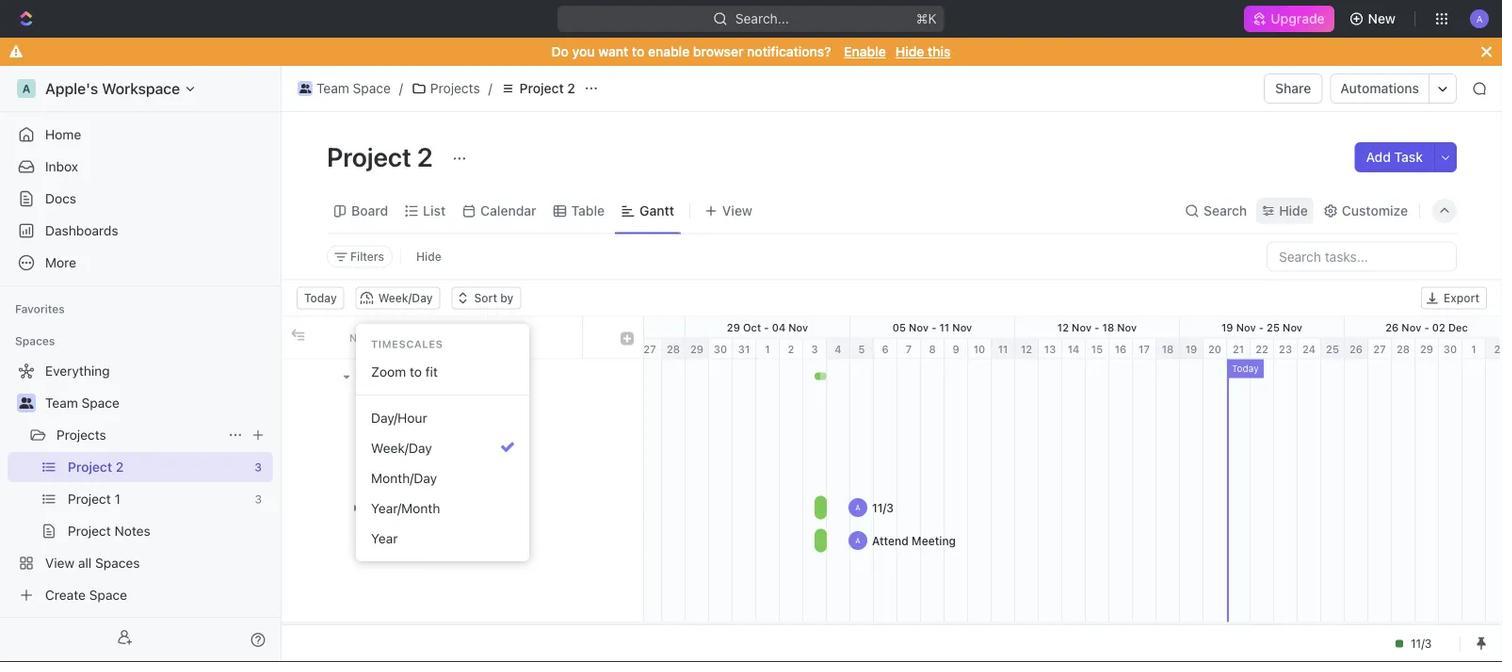 Task type: vqa. For each thing, say whether or not it's contained in the screenshot.
statuses
no



Task type: locate. For each thing, give the bounding box(es) containing it.
to
[[632, 44, 645, 59], [410, 364, 422, 380]]

8
[[929, 343, 936, 355]]

nov up 16 element
[[1117, 321, 1137, 333]]

18 inside 18 element
[[1162, 343, 1174, 355]]

table
[[571, 203, 605, 219]]

customize button
[[1318, 198, 1414, 224]]

27 right 26 element
[[1374, 343, 1386, 355]]

export button
[[1421, 287, 1487, 309]]

0 vertical spatial hide
[[896, 44, 924, 59]]

space inside tree
[[82, 395, 120, 411]]

3 left 4
[[811, 343, 818, 355]]

 image for 1st column header from the right
[[621, 332, 634, 345]]

1 vertical spatial team
[[45, 395, 78, 411]]

2 oct from the left
[[624, 321, 642, 333]]

0 vertical spatial 22
[[563, 321, 576, 333]]

project 2 down do
[[520, 81, 576, 96]]

26 left 02
[[1386, 321, 1399, 333]]

1 vertical spatial projects link
[[57, 420, 220, 450]]

task up task 2
[[382, 402, 406, 415]]

29 for 1st 29 element from the left
[[690, 343, 704, 355]]

oct
[[579, 321, 597, 333], [624, 321, 642, 333], [743, 321, 761, 333]]

0 vertical spatial week/day
[[378, 292, 433, 305]]

week/day
[[378, 292, 433, 305], [371, 440, 432, 456]]

today down 21 element
[[1232, 363, 1259, 374]]

- for 04
[[764, 321, 769, 333]]

1 horizontal spatial 27 element
[[1369, 339, 1392, 359]]

25 up the "22" element at right bottom
[[1267, 321, 1280, 333]]

2 a from the top
[[856, 536, 861, 545]]

11
[[940, 321, 950, 333], [998, 343, 1008, 355]]

attend meeting inside cell
[[382, 534, 463, 547]]

task 2 row
[[282, 425, 643, 458]]

26
[[1386, 321, 1399, 333], [1350, 343, 1363, 355]]

29 down 26 nov - 02 dec
[[1420, 343, 1434, 355]]

19 nov - 25 nov element
[[1180, 317, 1345, 338]]

13
[[1044, 343, 1056, 355]]

task 3 row
[[282, 458, 643, 491]]

user group image
[[299, 84, 311, 93], [19, 398, 33, 409]]

28
[[608, 321, 621, 333], [667, 343, 680, 355], [1397, 343, 1410, 355]]

2 horizontal spatial hide
[[1279, 203, 1308, 219]]

0 horizontal spatial  image
[[292, 328, 305, 341]]

0 horizontal spatial team space
[[45, 395, 120, 411]]

0 vertical spatial 25
[[1267, 321, 1280, 333]]

3
[[811, 343, 818, 355], [409, 468, 416, 481]]

26 element
[[1345, 339, 1369, 359]]

0 horizontal spatial 28
[[608, 321, 621, 333]]

1 horizontal spatial 29 element
[[1416, 339, 1439, 359]]

1 vertical spatial 11
[[998, 343, 1008, 355]]

attend
[[382, 534, 417, 547], [872, 534, 909, 547]]

0 horizontal spatial hide
[[416, 250, 442, 263]]

29 element down 26 nov - 02 dec
[[1416, 339, 1439, 359]]

12 nov - 18 nov element
[[1015, 317, 1180, 338]]

0 horizontal spatial meeting
[[420, 534, 463, 547]]

29 element
[[686, 339, 709, 359], [1416, 339, 1439, 359]]

0 vertical spatial a
[[856, 504, 861, 512]]

1 27 from the left
[[644, 343, 656, 355]]

24 element
[[1298, 339, 1322, 359]]

4
[[835, 343, 842, 355]]

0 horizontal spatial 27 element
[[639, 339, 662, 359]]

oct for 22
[[579, 321, 597, 333]]

1 horizontal spatial team
[[317, 81, 349, 96]]

task inside button
[[1395, 149, 1423, 165]]

task down day/hour
[[382, 435, 406, 448]]

today
[[304, 292, 337, 305], [1232, 363, 1259, 374]]

attend meeting row
[[282, 524, 643, 557]]

week/day up timescales
[[378, 292, 433, 305]]

0 vertical spatial team space link
[[293, 77, 396, 100]]

name column header
[[338, 317, 583, 358]]

22 oct - 28 oct
[[563, 321, 642, 333]]

2 - from the left
[[764, 321, 769, 333]]

0 vertical spatial week/day button
[[356, 287, 440, 309]]

12 up 14
[[1058, 321, 1069, 333]]

1 horizontal spatial attend
[[872, 534, 909, 547]]

0 horizontal spatial /
[[399, 81, 403, 96]]

1 attend from the left
[[382, 534, 417, 547]]

1 horizontal spatial user group image
[[299, 84, 311, 93]]

want
[[598, 44, 629, 59]]

9
[[953, 343, 960, 355]]

tree grid
[[282, 317, 643, 622]]

2 nov from the left
[[909, 321, 929, 333]]

hide left "this"
[[896, 44, 924, 59]]

1 vertical spatial 25
[[1326, 343, 1339, 355]]

4 nov from the left
[[1072, 321, 1092, 333]]

year
[[371, 531, 398, 546]]

share
[[1276, 81, 1312, 96]]

25 right the 24 element
[[1326, 343, 1339, 355]]

1 horizontal spatial meeting
[[912, 534, 956, 547]]

row group
[[282, 359, 643, 622]]

- for 25
[[1259, 321, 1264, 333]]

0 vertical spatial user group image
[[299, 84, 311, 93]]

12 inside 12 element
[[1021, 343, 1033, 355]]

1 vertical spatial space
[[82, 395, 120, 411]]

2 horizontal spatial 28
[[1397, 343, 1410, 355]]

0 horizontal spatial attend meeting
[[382, 534, 463, 547]]

12 inside 12 nov - 18 nov element
[[1058, 321, 1069, 333]]

do
[[552, 44, 569, 59]]

30 down the dec
[[1444, 343, 1457, 355]]

task inside "cell"
[[382, 468, 406, 481]]

nov
[[789, 321, 808, 333], [909, 321, 929, 333], [953, 321, 972, 333], [1072, 321, 1092, 333], [1117, 321, 1137, 333], [1237, 321, 1256, 333], [1283, 321, 1303, 333], [1402, 321, 1422, 333]]

hide right search
[[1279, 203, 1308, 219]]

favorites
[[15, 302, 65, 316]]

1 horizontal spatial 19
[[1222, 321, 1234, 333]]

1 vertical spatial team space
[[45, 395, 120, 411]]

0 horizontal spatial 28 element
[[662, 339, 686, 359]]

30 element left 31
[[709, 339, 733, 359]]

1 horizontal spatial team space
[[317, 81, 391, 96]]

1 horizontal spatial 30 element
[[1439, 339, 1463, 359]]

week/day button
[[356, 287, 440, 309]]

27 for first 27 element from right
[[1374, 343, 1386, 355]]

1 vertical spatial project
[[327, 141, 412, 172]]

3 oct from the left
[[743, 321, 761, 333]]

24
[[1303, 343, 1316, 355]]

project 2 up board at the left of page
[[327, 141, 439, 172]]

0 horizontal spatial space
[[82, 395, 120, 411]]

21
[[1233, 343, 1244, 355]]

30 for second 30 element from right
[[714, 343, 727, 355]]

25 element
[[1322, 339, 1345, 359]]

1 vertical spatial 18
[[1162, 343, 1174, 355]]

18 right 17 element
[[1162, 343, 1174, 355]]

1 vertical spatial today
[[1232, 363, 1259, 374]]

25 inside "element"
[[1267, 321, 1280, 333]]

28 element down 26 nov - 02 dec element on the right of the page
[[1392, 339, 1416, 359]]

19 right 18 element
[[1186, 343, 1198, 355]]

1 oct from the left
[[579, 321, 597, 333]]

11/3
[[872, 501, 894, 514]]

3 up 'year/month'
[[409, 468, 416, 481]]

task 1
[[382, 402, 414, 415]]

10
[[974, 343, 986, 355]]

3 nov from the left
[[953, 321, 972, 333]]

space
[[353, 81, 391, 96], [82, 395, 120, 411]]

27 element right 25 element
[[1369, 339, 1392, 359]]

1 horizontal spatial team space link
[[293, 77, 396, 100]]

27
[[644, 343, 656, 355], [1374, 343, 1386, 355]]

1 inside cell
[[409, 402, 414, 415]]

project inside cell
[[374, 369, 413, 382]]

29 up 31
[[727, 321, 740, 333]]

to inside button
[[410, 364, 422, 380]]

29 left 31
[[690, 343, 704, 355]]

attend down 11/3
[[872, 534, 909, 547]]

meeting inside the complete 
 
 
 
 
 attend meeting cell
[[420, 534, 463, 547]]

task down task 2
[[382, 468, 406, 481]]

1 horizontal spatial 30
[[1444, 343, 1457, 355]]

1 vertical spatial projects
[[57, 427, 106, 443]]

month/day
[[371, 470, 437, 486]]

3 - from the left
[[932, 321, 937, 333]]

1 horizontal spatial 22
[[1256, 343, 1269, 355]]

to right want
[[632, 44, 645, 59]]

16
[[1115, 343, 1127, 355]]

search button
[[1179, 198, 1253, 224]]

a
[[856, 504, 861, 512], [856, 536, 861, 545]]

12 nov - 18 nov
[[1058, 321, 1137, 333]]

Search tasks... text field
[[1268, 243, 1456, 271]]

nov up 14 element
[[1072, 321, 1092, 333]]

1 horizontal spatial 26
[[1386, 321, 1399, 333]]

6 - from the left
[[1425, 321, 1430, 333]]

19 inside "element"
[[1222, 321, 1234, 333]]

19 for 19
[[1186, 343, 1198, 355]]

nov left 02
[[1402, 321, 1422, 333]]

26 nov - 02 dec element
[[1345, 317, 1502, 338]]

project
[[520, 81, 564, 96], [327, 141, 412, 172], [374, 369, 413, 382]]

0 horizontal spatial 29 element
[[686, 339, 709, 359]]

0 vertical spatial projects
[[430, 81, 480, 96]]

week/day button
[[356, 287, 440, 309], [364, 433, 522, 463]]

1 vertical spatial team space link
[[45, 388, 269, 418]]

1 up task 2
[[409, 402, 414, 415]]

attend meeting down 'year/month'
[[382, 534, 463, 547]]

3 column header from the left
[[583, 317, 611, 358]]

28 for second 28 element from the left
[[1397, 343, 1410, 355]]

0 vertical spatial space
[[353, 81, 391, 96]]

nov up 21 element
[[1237, 321, 1256, 333]]

1 down 29 oct - 04 nov
[[765, 343, 770, 355]]

- for 11
[[932, 321, 937, 333]]

attend meeting
[[382, 534, 463, 547], [872, 534, 956, 547]]

1 nov from the left
[[789, 321, 808, 333]]

project 2 cell
[[338, 359, 583, 392]]

- inside "element"
[[1259, 321, 1264, 333]]

27 element down 22 oct - 28 oct element
[[639, 339, 662, 359]]

26 right 25 element
[[1350, 343, 1363, 355]]

0 horizontal spatial 12
[[1021, 343, 1033, 355]]

28 element left 31
[[662, 339, 686, 359]]

1 meeting from the left
[[420, 534, 463, 547]]

1
[[765, 343, 770, 355], [1472, 343, 1477, 355], [409, 402, 414, 415]]

new
[[1368, 11, 1396, 26]]

27 for 1st 27 element from the left
[[644, 343, 656, 355]]

1 vertical spatial a
[[856, 536, 861, 545]]

0 horizontal spatial 3
[[409, 468, 416, 481]]

1 vertical spatial 26
[[1350, 343, 1363, 355]]

1 30 element from the left
[[709, 339, 733, 359]]

22
[[563, 321, 576, 333], [1256, 343, 1269, 355]]

- for 28
[[600, 321, 605, 333]]

2 vertical spatial project
[[374, 369, 413, 382]]

0 horizontal spatial 30 element
[[709, 339, 733, 359]]

2 27 from the left
[[1374, 343, 1386, 355]]

0 vertical spatial 3
[[811, 343, 818, 355]]

6
[[882, 343, 889, 355]]

1 horizontal spatial 28
[[667, 343, 680, 355]]

zoom to fit
[[371, 364, 438, 380]]

attend down 'year/month'
[[382, 534, 417, 547]]

name row
[[282, 317, 643, 359]]

task 1 row
[[282, 392, 643, 425]]

1 27 element from the left
[[639, 339, 662, 359]]

dec
[[1449, 321, 1468, 333]]

4 - from the left
[[1095, 321, 1100, 333]]

project up task 1
[[374, 369, 413, 382]]

0 horizontal spatial 18
[[1103, 321, 1115, 333]]

1 30 from the left
[[714, 343, 727, 355]]

project 2 down timescales
[[374, 369, 423, 382]]

today inside button
[[304, 292, 337, 305]]

19
[[1222, 321, 1234, 333], [1186, 343, 1198, 355]]

6 nov from the left
[[1237, 321, 1256, 333]]

0 vertical spatial 18
[[1103, 321, 1115, 333]]

tree containing team space
[[8, 356, 273, 610]]

05 nov - 11 nov
[[893, 321, 972, 333]]

30 for second 30 element
[[1444, 343, 1457, 355]]

column header
[[282, 317, 310, 358], [310, 317, 338, 358], [583, 317, 611, 358], [611, 317, 643, 358]]

29
[[727, 321, 740, 333], [690, 343, 704, 355], [1420, 343, 1434, 355]]

19 up 21
[[1222, 321, 1234, 333]]

a for 11/3
[[856, 504, 861, 512]]

- for 02
[[1425, 321, 1430, 333]]

 image
[[292, 328, 305, 341], [621, 332, 634, 345]]

nov right 05
[[909, 321, 929, 333]]

29 for 29 oct - 04 nov
[[727, 321, 740, 333]]

tree grid containing project 2
[[282, 317, 643, 622]]

to left "fit"
[[410, 364, 422, 380]]

zoom to fit button
[[364, 357, 522, 387]]

1 vertical spatial 19
[[1186, 343, 1198, 355]]

1 a from the top
[[856, 504, 861, 512]]

1 - from the left
[[600, 321, 605, 333]]

0 vertical spatial project 2
[[520, 81, 576, 96]]

0 vertical spatial 26
[[1386, 321, 1399, 333]]

29 element left 31
[[686, 339, 709, 359]]

calendar
[[481, 203, 537, 219]]

0 horizontal spatial 11
[[940, 321, 950, 333]]

task for task 1
[[382, 402, 406, 415]]

19 element
[[1180, 339, 1204, 359]]

27 element
[[639, 339, 662, 359], [1369, 339, 1392, 359]]

1 horizontal spatial 3
[[811, 343, 818, 355]]

11 inside 11 element
[[998, 343, 1008, 355]]

task
[[1395, 149, 1423, 165], [382, 402, 406, 415], [382, 435, 406, 448], [382, 468, 406, 481]]

1 vertical spatial to
[[410, 364, 422, 380]]

0 horizontal spatial 26
[[1350, 343, 1363, 355]]

0 horizontal spatial 25
[[1267, 321, 1280, 333]]

23
[[1279, 343, 1292, 355]]

12
[[1058, 321, 1069, 333], [1021, 343, 1033, 355]]

0 horizontal spatial 22
[[563, 321, 576, 333]]

project inside "link"
[[520, 81, 564, 96]]

1 vertical spatial 12
[[1021, 343, 1033, 355]]

0 horizontal spatial attend
[[382, 534, 417, 547]]

automations button
[[1331, 74, 1429, 103]]

- for 18
[[1095, 321, 1100, 333]]

team space link
[[293, 77, 396, 100], [45, 388, 269, 418]]

0 vertical spatial 19
[[1222, 321, 1234, 333]]

1 vertical spatial 3
[[409, 468, 416, 481]]

0 vertical spatial today
[[304, 292, 337, 305]]

1 vertical spatial user group image
[[19, 398, 33, 409]]

year button
[[364, 524, 522, 554]]

1 horizontal spatial hide
[[896, 44, 924, 59]]

1 horizontal spatial  image
[[621, 332, 634, 345]]

4 column header from the left
[[611, 317, 643, 358]]

30 left 31
[[714, 343, 727, 355]]

1 vertical spatial hide
[[1279, 203, 1308, 219]]

0 horizontal spatial 1
[[409, 402, 414, 415]]

0 vertical spatial team space
[[317, 81, 391, 96]]

project up board at the left of page
[[327, 141, 412, 172]]

7 nov from the left
[[1283, 321, 1303, 333]]

task right add
[[1395, 149, 1423, 165]]

2
[[567, 81, 576, 96], [417, 141, 433, 172], [788, 343, 795, 355], [1495, 343, 1501, 355], [416, 369, 423, 382], [409, 435, 416, 448]]

project down do
[[520, 81, 564, 96]]

today left week/day dropdown button
[[304, 292, 337, 305]]

8 nov from the left
[[1402, 321, 1422, 333]]

nov up 9
[[953, 321, 972, 333]]

1 horizontal spatial 27
[[1374, 343, 1386, 355]]

30 element down the dec
[[1439, 339, 1463, 359]]

2 horizontal spatial 29
[[1420, 343, 1434, 355]]

12 right 11 element
[[1021, 343, 1033, 355]]

hide button
[[1257, 198, 1314, 224]]

1 28 element from the left
[[662, 339, 686, 359]]

5
[[859, 343, 865, 355]]

22 for 22 oct - 28 oct
[[563, 321, 576, 333]]

projects
[[430, 81, 480, 96], [57, 427, 106, 443]]

2 column header from the left
[[310, 317, 338, 358]]

2 30 from the left
[[1444, 343, 1457, 355]]

-
[[600, 321, 605, 333], [764, 321, 769, 333], [932, 321, 937, 333], [1095, 321, 1100, 333], [1259, 321, 1264, 333], [1425, 321, 1430, 333]]

1 horizontal spatial projects
[[430, 81, 480, 96]]

0 horizontal spatial projects link
[[57, 420, 220, 450]]

complete 
 
 
 
 
 attend meeting cell
[[338, 524, 583, 557]]

14 element
[[1063, 339, 1086, 359]]

tree inside "sidebar" 'navigation'
[[8, 356, 273, 610]]

05 nov - 11 nov element
[[851, 317, 1015, 338]]

1 attend meeting from the left
[[382, 534, 463, 547]]

0 horizontal spatial team
[[45, 395, 78, 411]]

/
[[399, 81, 403, 96], [489, 81, 492, 96]]

0 vertical spatial to
[[632, 44, 645, 59]]

week/day up task 3
[[371, 440, 432, 456]]

1 horizontal spatial 11
[[998, 343, 1008, 355]]

10 element
[[968, 339, 992, 359]]

tree
[[8, 356, 273, 610]]

week/day inside dropdown button
[[378, 292, 433, 305]]

11 inside 05 nov - 11 nov element
[[940, 321, 950, 333]]

project 2 inside cell
[[374, 369, 423, 382]]

day/hour
[[371, 410, 427, 426]]

27 down 22 oct - 28 oct element
[[644, 343, 656, 355]]

hide down list link
[[416, 250, 442, 263]]

5 - from the left
[[1259, 321, 1264, 333]]

1 horizontal spatial 18
[[1162, 343, 1174, 355]]

0 vertical spatial project
[[520, 81, 564, 96]]

18 up 15 element
[[1103, 321, 1115, 333]]

1 horizontal spatial 28 element
[[1392, 339, 1416, 359]]

1 down export
[[1472, 343, 1477, 355]]

1 horizontal spatial oct
[[624, 321, 642, 333]]

1 horizontal spatial 12
[[1058, 321, 1069, 333]]

nov right 04
[[789, 321, 808, 333]]

in progress 
 
 
 
 
 task 1 cell
[[338, 392, 583, 425]]

28 element
[[662, 339, 686, 359], [1392, 339, 1416, 359]]

1 vertical spatial 22
[[1256, 343, 1269, 355]]

2 horizontal spatial oct
[[743, 321, 761, 333]]

0 horizontal spatial 29
[[690, 343, 704, 355]]

team
[[317, 81, 349, 96], [45, 395, 78, 411]]

attend meeting down 11/3
[[872, 534, 956, 547]]

30 element
[[709, 339, 733, 359], [1439, 339, 1463, 359]]

hide inside dropdown button
[[1279, 203, 1308, 219]]

0 vertical spatial 12
[[1058, 321, 1069, 333]]

task for task 3
[[382, 468, 406, 481]]

0 horizontal spatial projects
[[57, 427, 106, 443]]

nov up 23 element on the right of page
[[1283, 321, 1303, 333]]

0 horizontal spatial today
[[304, 292, 337, 305]]

projects inside tree
[[57, 427, 106, 443]]



Task type: describe. For each thing, give the bounding box(es) containing it.
sidebar navigation
[[0, 66, 282, 662]]

2 27 element from the left
[[1369, 339, 1392, 359]]

search
[[1204, 203, 1247, 219]]

export
[[1444, 292, 1480, 305]]

new button
[[1342, 4, 1407, 34]]

29 oct - 04 nov
[[727, 321, 808, 333]]

you
[[572, 44, 595, 59]]

upgrade link
[[1245, 6, 1334, 32]]

04
[[772, 321, 786, 333]]

task 2
[[382, 435, 416, 448]]

28 for 1st 28 element from the left
[[667, 343, 680, 355]]

31 element
[[733, 339, 756, 359]]

hide inside button
[[416, 250, 442, 263]]

12 for 12 nov - 18 nov
[[1058, 321, 1069, 333]]

20
[[1209, 343, 1222, 355]]

search...
[[736, 11, 789, 26]]

list link
[[419, 198, 446, 224]]

table link
[[568, 198, 605, 224]]

enable
[[844, 44, 886, 59]]

month/day button
[[364, 463, 522, 494]]

5 nov from the left
[[1117, 321, 1137, 333]]

7
[[906, 343, 912, 355]]

this
[[928, 44, 951, 59]]

2 meeting from the left
[[912, 534, 956, 547]]

zoom
[[371, 364, 406, 380]]

name
[[349, 332, 380, 344]]

today button
[[297, 287, 344, 309]]

2 attend meeting from the left
[[872, 534, 956, 547]]

add
[[1366, 149, 1391, 165]]

21 element
[[1227, 339, 1251, 359]]

17 element
[[1133, 339, 1157, 359]]

timescales
[[371, 338, 443, 350]]

list
[[423, 203, 446, 219]]

 image for 4th column header from the right
[[292, 328, 305, 341]]

18 inside 12 nov - 18 nov element
[[1103, 321, 1115, 333]]

16 element
[[1110, 339, 1133, 359]]

row group containing project 2
[[282, 359, 643, 622]]

12 for 12
[[1021, 343, 1033, 355]]

user group image inside tree
[[19, 398, 33, 409]]

team space inside tree
[[45, 395, 120, 411]]

26 for 26
[[1350, 343, 1363, 355]]

hide button
[[409, 245, 449, 268]]

1 column header from the left
[[282, 317, 310, 358]]

22 element
[[1251, 339, 1275, 359]]

1 horizontal spatial 25
[[1326, 343, 1339, 355]]

29 for 2nd 29 element from left
[[1420, 343, 1434, 355]]

day/hour button
[[364, 403, 522, 433]]

17
[[1139, 343, 1150, 355]]

to do 
 
 
 
 
 task 3 cell
[[338, 458, 583, 491]]

26 nov - 02 dec
[[1386, 321, 1468, 333]]

18 element
[[1157, 339, 1180, 359]]

board
[[351, 203, 388, 219]]

inbox
[[45, 159, 78, 174]]

team inside "sidebar" 'navigation'
[[45, 395, 78, 411]]

docs link
[[8, 184, 273, 214]]

fit
[[426, 364, 438, 380]]

1 horizontal spatial 1
[[765, 343, 770, 355]]

oct for 29
[[743, 321, 761, 333]]

05
[[893, 321, 906, 333]]

31
[[738, 343, 750, 355]]

2 30 element from the left
[[1439, 339, 1463, 359]]

notifications?
[[747, 44, 831, 59]]

15
[[1092, 343, 1103, 355]]

20 element
[[1204, 339, 1227, 359]]

task 3
[[382, 468, 416, 481]]

22 oct - 28 oct element
[[521, 317, 686, 338]]

gantt link
[[636, 198, 674, 224]]

1 29 element from the left
[[686, 339, 709, 359]]

19 nov - 25 nov
[[1222, 321, 1303, 333]]

a for attend meeting
[[856, 536, 861, 545]]

26 for 26 nov - 02 dec
[[1386, 321, 1399, 333]]

28 inside 22 oct - 28 oct element
[[608, 321, 621, 333]]

year/month button
[[364, 494, 522, 524]]

23 element
[[1275, 339, 1298, 359]]

29 oct - 04 nov element
[[686, 317, 851, 338]]

15 element
[[1086, 339, 1110, 359]]

2 inside "link"
[[567, 81, 576, 96]]

1 / from the left
[[399, 81, 403, 96]]

2 / from the left
[[489, 81, 492, 96]]

customize
[[1342, 203, 1408, 219]]

12 element
[[1015, 339, 1039, 359]]

14
[[1068, 343, 1080, 355]]

project 2 - 50.00% row
[[282, 359, 643, 392]]

2 29 element from the left
[[1416, 339, 1439, 359]]

22 for 22
[[1256, 343, 1269, 355]]

home link
[[8, 120, 273, 150]]

projects link inside tree
[[57, 420, 220, 450]]

favorites button
[[8, 298, 72, 320]]

1 vertical spatial week/day button
[[364, 433, 522, 463]]

02
[[1433, 321, 1446, 333]]

upgrade
[[1271, 11, 1325, 26]]

board link
[[348, 198, 388, 224]]

1 horizontal spatial space
[[353, 81, 391, 96]]

automations
[[1341, 81, 1420, 96]]

dashboards
[[45, 223, 118, 238]]

⌘k
[[917, 11, 937, 26]]

browser
[[693, 44, 744, 59]]

1 horizontal spatial today
[[1232, 363, 1259, 374]]

attend inside cell
[[382, 534, 417, 547]]

0 vertical spatial team
[[317, 81, 349, 96]]

share button
[[1264, 73, 1323, 104]]

home
[[45, 127, 81, 142]]

0 horizontal spatial team space link
[[45, 388, 269, 418]]

1 horizontal spatial projects link
[[407, 77, 485, 100]]

11 element
[[992, 339, 1015, 359]]

docs
[[45, 191, 76, 206]]

to do 
 
 
 
 
 task 2 cell
[[338, 425, 583, 458]]

year/month
[[371, 501, 440, 516]]

2 28 element from the left
[[1392, 339, 1416, 359]]

enable
[[648, 44, 690, 59]]

project 2 inside "link"
[[520, 81, 576, 96]]

project 2 link
[[496, 77, 580, 100]]

1 vertical spatial week/day
[[371, 440, 432, 456]]

do you want to enable browser notifications? enable hide this
[[552, 44, 951, 59]]

13 element
[[1039, 339, 1063, 359]]

2 attend from the left
[[872, 534, 909, 547]]

3 inside "cell"
[[409, 468, 416, 481]]

2 horizontal spatial 1
[[1472, 343, 1477, 355]]

spaces
[[15, 334, 55, 348]]

add task
[[1366, 149, 1423, 165]]

task for task 2
[[382, 435, 406, 448]]

calendar link
[[477, 198, 537, 224]]

user group image inside team space link
[[299, 84, 311, 93]]

19 for 19 nov - 25 nov
[[1222, 321, 1234, 333]]

dashboards link
[[8, 216, 273, 246]]

add task button
[[1355, 142, 1435, 172]]

1 vertical spatial project 2
[[327, 141, 439, 172]]

inbox link
[[8, 152, 273, 182]]

gantt
[[640, 203, 674, 219]]



